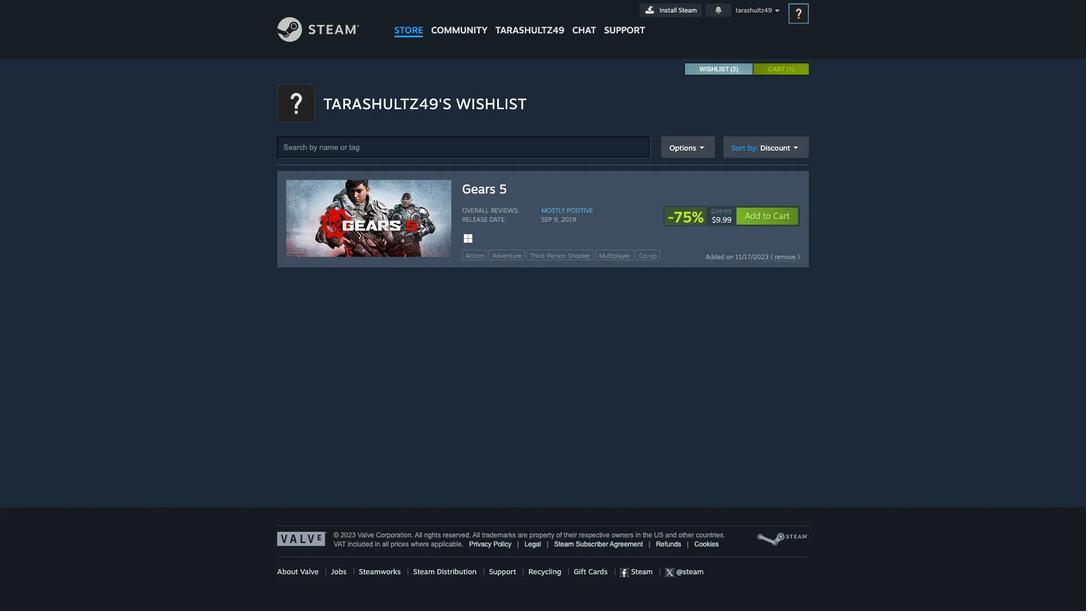 Task type: describe. For each thing, give the bounding box(es) containing it.
jobs link
[[331, 567, 347, 576]]

date:
[[490, 216, 507, 224]]

1 all from the left
[[415, 532, 423, 540]]

steam down where
[[413, 567, 435, 576]]

steam inside © 2023 valve corporation.  all rights reserved.  all trademarks are property of their respective owners in the us and other countries. vat included in all prices where applicable. privacy policy | legal | steam subscriber agreement | refunds | cookies
[[555, 541, 574, 549]]

sep 9, 2019
[[542, 216, 577, 224]]

overall
[[463, 207, 489, 215]]

add to cart link
[[737, 207, 799, 225]]

| left jobs
[[325, 567, 327, 576]]

| right steamworks link
[[407, 567, 409, 576]]

the
[[643, 532, 653, 540]]

person
[[548, 252, 567, 260]]

1
[[789, 66, 793, 72]]

cart         ( 1 )
[[769, 66, 795, 72]]

support
[[489, 567, 516, 576]]

tarashultz49 link
[[492, 0, 569, 41]]

refunds link
[[657, 541, 682, 549]]

gears 5
[[463, 181, 507, 196]]

valve inside © 2023 valve corporation.  all rights reserved.  all trademarks are property of their respective owners in the us and other countries. vat included in all prices where applicable. privacy policy | legal | steam subscriber agreement | refunds | cookies
[[358, 532, 374, 540]]

1 vertical spatial cart
[[774, 211, 790, 221]]

overall reviews:
[[463, 207, 519, 215]]

tarashultz49's wishlist
[[324, 95, 527, 113]]

legal
[[525, 541, 542, 549]]

prices
[[391, 541, 409, 549]]

added on 11/17/2023 ( remove )
[[706, 253, 801, 261]]

options
[[670, 143, 697, 152]]

privacy policy link
[[470, 541, 512, 549]]

about valve link
[[277, 567, 319, 576]]

cookies link
[[695, 541, 719, 549]]

corporation.
[[376, 532, 414, 540]]

steam inside install steam link
[[679, 6, 697, 14]]

2 all from the left
[[473, 532, 481, 540]]

us
[[655, 532, 664, 540]]

| left gift
[[568, 567, 570, 576]]

countries.
[[696, 532, 726, 540]]

store
[[395, 24, 424, 36]]

other
[[679, 532, 695, 540]]

remove
[[775, 253, 796, 261]]

chat
[[573, 24, 597, 36]]

-
[[668, 208, 675, 226]]

included
[[348, 541, 373, 549]]

sort by: discount
[[732, 143, 791, 152]]

third-
[[530, 252, 548, 260]]

store link
[[391, 0, 428, 41]]

steamworks link
[[359, 567, 401, 576]]

shooter
[[569, 252, 591, 260]]

support
[[605, 24, 646, 36]]

| right cards
[[615, 567, 616, 576]]

1 horizontal spatial (
[[771, 253, 773, 261]]

install steam link
[[640, 3, 703, 17]]

1 horizontal spatial tarashultz49
[[736, 6, 773, 14]]

property
[[530, 532, 555, 540]]

@steam
[[675, 567, 704, 576]]

$39.99
[[712, 208, 732, 216]]

11/17/2023
[[736, 253, 769, 261]]

| down other
[[687, 541, 689, 549]]

wishlist
[[457, 95, 527, 113]]

mostly
[[542, 207, 566, 215]]

distribution
[[437, 567, 477, 576]]

2019
[[562, 216, 577, 224]]

discount
[[761, 143, 791, 152]]

0 horizontal spatial tarashultz49
[[496, 24, 565, 36]]

steamworks
[[359, 567, 401, 576]]

gears 5 link
[[463, 180, 801, 198]]

vat
[[334, 541, 346, 549]]

2023
[[341, 532, 356, 540]]

1 valve software image from the left
[[277, 532, 327, 546]]

-75%
[[668, 208, 704, 226]]

wishlist                 ( 2 )
[[700, 66, 739, 72]]

added
[[706, 253, 725, 261]]

jobs
[[331, 567, 347, 576]]

$39.99 $9.99
[[712, 208, 732, 224]]

sort
[[732, 143, 746, 152]]

| down 'are'
[[518, 541, 519, 549]]

$9.99
[[713, 215, 732, 224]]

support link
[[489, 567, 516, 576]]

gears
[[463, 181, 496, 196]]

co-op
[[640, 252, 657, 260]]

by:
[[748, 143, 759, 152]]

sep
[[542, 216, 552, 224]]

owners
[[612, 532, 634, 540]]



Task type: locate. For each thing, give the bounding box(es) containing it.
their
[[564, 532, 578, 540]]

community link
[[428, 0, 492, 41]]

reserved.
[[443, 532, 471, 540]]

policy
[[494, 541, 512, 549]]

0 horizontal spatial )
[[737, 66, 739, 72]]

|
[[518, 541, 519, 549], [547, 541, 549, 549], [649, 541, 651, 549], [687, 541, 689, 549], [325, 567, 327, 576], [353, 567, 355, 576], [407, 567, 409, 576], [483, 567, 485, 576], [523, 567, 525, 576], [568, 567, 570, 576], [615, 567, 616, 576], [653, 567, 666, 576]]

where
[[411, 541, 430, 549]]

op
[[650, 252, 657, 260]]

(
[[731, 66, 733, 72], [787, 66, 789, 72], [771, 253, 773, 261]]

©
[[334, 532, 339, 540]]

valve software image
[[277, 532, 327, 546], [757, 532, 810, 547]]

third-person shooter
[[530, 252, 591, 260]]

to
[[764, 211, 772, 221]]

1 horizontal spatial )
[[793, 66, 795, 72]]

) for 2
[[737, 66, 739, 72]]

steam
[[679, 6, 697, 14], [555, 541, 574, 549], [413, 567, 435, 576], [630, 567, 653, 576]]

install steam
[[660, 6, 697, 14]]

@steam link
[[666, 567, 704, 577]]

( left remove in the top right of the page
[[771, 253, 773, 261]]

0 horizontal spatial valve
[[300, 567, 319, 576]]

1 horizontal spatial valve
[[358, 532, 374, 540]]

9,
[[554, 216, 560, 224]]

positive
[[567, 207, 594, 215]]

| down property
[[547, 541, 549, 549]]

all
[[382, 541, 389, 549]]

of
[[557, 532, 562, 540]]

( for 1
[[787, 66, 789, 72]]

recycling link
[[529, 567, 562, 576]]

| right jobs link
[[353, 567, 355, 576]]

are
[[518, 532, 528, 540]]

mostly positive release date:
[[463, 207, 594, 224]]

2 valve software image from the left
[[757, 532, 810, 547]]

steam link
[[621, 567, 653, 577]]

in left all
[[375, 541, 380, 549]]

multiplayer
[[600, 252, 631, 260]]

subscriber
[[576, 541, 609, 549]]

in left 'the'
[[636, 532, 641, 540]]

0 horizontal spatial valve software image
[[277, 532, 327, 546]]

steam distribution link
[[413, 567, 477, 576]]

steam right install
[[679, 6, 697, 14]]

in
[[636, 532, 641, 540], [375, 541, 380, 549]]

1 vertical spatial in
[[375, 541, 380, 549]]

steam down agreement
[[630, 567, 653, 576]]

cards
[[589, 567, 608, 576]]

cart left 1
[[769, 66, 785, 72]]

release
[[463, 216, 488, 224]]

© 2023 valve corporation.  all rights reserved.  all trademarks are property of their respective owners in the us and other countries. vat included in all prices where applicable. privacy policy | legal | steam subscriber agreement | refunds | cookies
[[334, 532, 726, 549]]

gift cards link
[[574, 567, 608, 576]]

0 vertical spatial cart
[[769, 66, 785, 72]]

rights
[[425, 532, 441, 540]]

| left support
[[483, 567, 485, 576]]

community
[[432, 24, 488, 36]]

reviews:
[[491, 207, 519, 215]]

| right support
[[523, 567, 525, 576]]

legal link
[[525, 541, 542, 549]]

all up privacy
[[473, 532, 481, 540]]

)
[[737, 66, 739, 72], [793, 66, 795, 72], [798, 253, 801, 261]]

( right 2
[[787, 66, 789, 72]]

0 vertical spatial in
[[636, 532, 641, 540]]

0 horizontal spatial (
[[731, 66, 733, 72]]

0 vertical spatial valve
[[358, 532, 374, 540]]

| down 'the'
[[649, 541, 651, 549]]

chat link
[[569, 0, 601, 38]]

2 horizontal spatial )
[[798, 253, 801, 261]]

action
[[466, 252, 484, 260]]

75%
[[675, 208, 704, 226]]

1 vertical spatial valve
[[300, 567, 319, 576]]

2
[[733, 66, 737, 72]]

0 horizontal spatial all
[[415, 532, 423, 540]]

cart right 'to'
[[774, 211, 790, 221]]

and
[[666, 532, 677, 540]]

steam subscriber agreement link
[[555, 541, 643, 549]]

co-
[[640, 252, 650, 260]]

add to cart
[[746, 211, 790, 221]]

tarashultz49's
[[324, 95, 452, 113]]

cart
[[769, 66, 785, 72], [774, 211, 790, 221]]

install
[[660, 6, 677, 14]]

steam down of
[[555, 541, 574, 549]]

valve
[[358, 532, 374, 540], [300, 567, 319, 576]]

cookies
[[695, 541, 719, 549]]

agreement
[[610, 541, 643, 549]]

respective
[[579, 532, 610, 540]]

5
[[499, 181, 507, 196]]

0 horizontal spatial in
[[375, 541, 380, 549]]

gift
[[574, 567, 587, 576]]

wishlist
[[700, 66, 729, 72]]

) for 1
[[793, 66, 795, 72]]

recycling
[[529, 567, 562, 576]]

Search by name or tag text field
[[277, 136, 651, 158]]

1 horizontal spatial in
[[636, 532, 641, 540]]

tarashultz49
[[736, 6, 773, 14], [496, 24, 565, 36]]

0 vertical spatial tarashultz49
[[736, 6, 773, 14]]

support link
[[601, 0, 650, 38]]

( for 2
[[731, 66, 733, 72]]

about
[[277, 567, 298, 576]]

1 horizontal spatial all
[[473, 532, 481, 540]]

valve up included
[[358, 532, 374, 540]]

1 vertical spatial tarashultz49
[[496, 24, 565, 36]]

adventure
[[493, 252, 522, 260]]

1 horizontal spatial valve software image
[[757, 532, 810, 547]]

privacy
[[470, 541, 492, 549]]

all up where
[[415, 532, 423, 540]]

( right wishlist
[[731, 66, 733, 72]]

valve right about at the left bottom of page
[[300, 567, 319, 576]]

| down the refunds link
[[653, 567, 666, 576]]

refunds
[[657, 541, 682, 549]]

trademarks
[[482, 532, 516, 540]]

steam inside steam link
[[630, 567, 653, 576]]

2 horizontal spatial (
[[787, 66, 789, 72]]



Task type: vqa. For each thing, say whether or not it's contained in the screenshot.
Play related to 8
no



